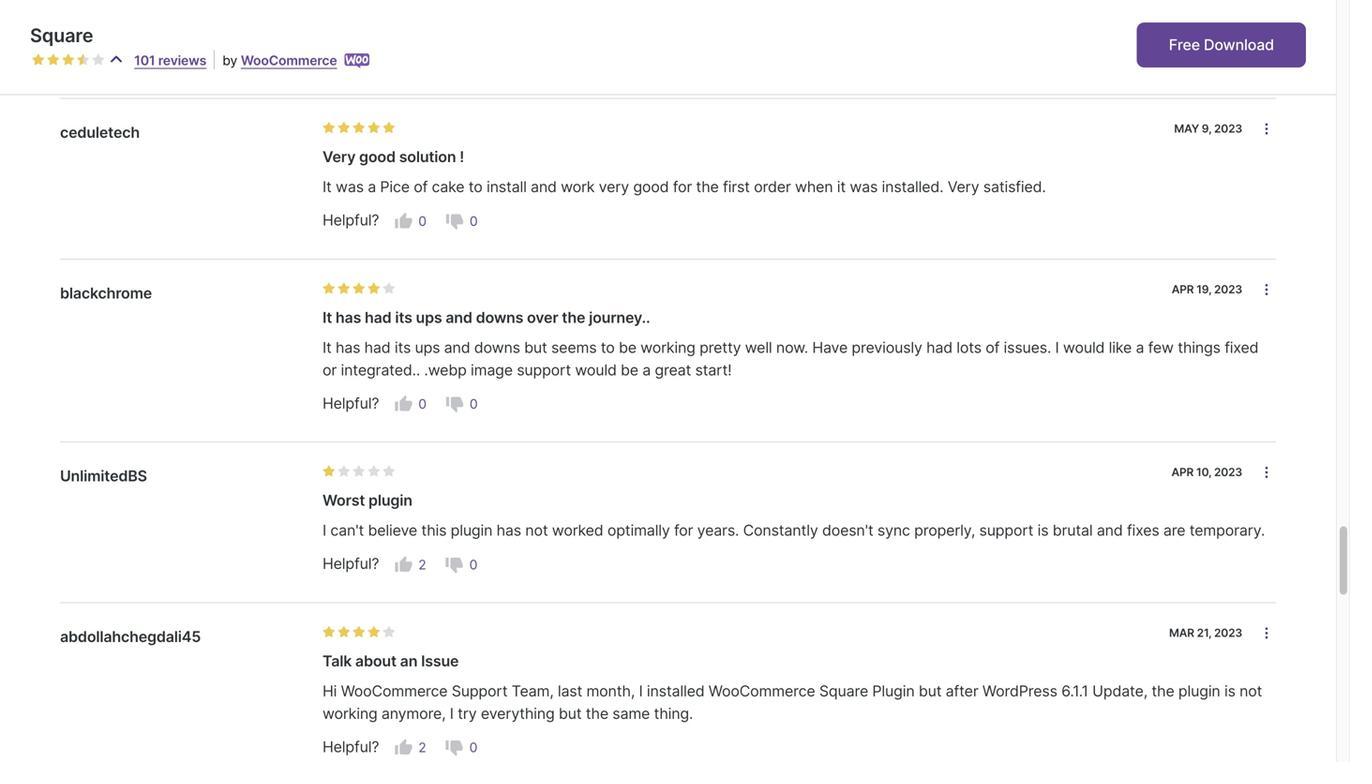 Task type: vqa. For each thing, say whether or not it's contained in the screenshot.


Task type: describe. For each thing, give the bounding box(es) containing it.
support
[[452, 682, 508, 700]]

rate product 3 stars image for abdollahchegdali45
[[353, 626, 366, 639]]

2 vertical spatial but
[[559, 704, 582, 723]]

temporary.
[[1190, 521, 1265, 540]]

vote up image for a
[[394, 212, 413, 231]]

but inside it has had its ups and downs but seems to be working pretty well now. have previously had lots of issues. i would like a few things fixed or integrated..   .webp image support would be a great start!
[[524, 338, 547, 357]]

mar 21, 2023
[[1169, 626, 1242, 640]]

square inside hi woocommerce support team,  last month, i installed woocommerce square plugin but after wordpress 6.1.1 update, the plugin is not working anymore, i try everything but the same thing.
[[819, 682, 868, 700]]

rate product 1 star image for talk about an issue
[[323, 626, 336, 639]]

sync
[[878, 521, 910, 540]]

doesn't
[[822, 521, 873, 540]]

hi
[[323, 682, 337, 700]]

0 horizontal spatial very
[[323, 148, 356, 166]]

download
[[1204, 36, 1274, 54]]

0 vertical spatial rate product 3 stars image
[[62, 53, 75, 67]]

constantly
[[743, 521, 818, 540]]

rate product 2 stars image for worst
[[338, 465, 351, 478]]

satisfied.
[[983, 178, 1046, 196]]

0 vertical spatial rate product 4 stars image
[[77, 53, 90, 67]]

9,
[[1202, 122, 1211, 136]]

may
[[1174, 122, 1199, 136]]

the left first
[[696, 178, 719, 196]]

rate product 4 stars image for abdollahchegdali45
[[368, 626, 381, 639]]

rate product 5 stars image left 101
[[92, 53, 105, 67]]

about
[[355, 652, 396, 670]]

open options menu image for it was a pice of cake to install and work very good for the first order when it was installed. very satisfied.
[[1259, 122, 1274, 137]]

installed.
[[882, 178, 944, 196]]

when
[[795, 178, 833, 196]]

plugin
[[872, 682, 915, 700]]

vote down image for ups
[[445, 395, 464, 414]]

1 vertical spatial good
[[633, 178, 669, 196]]

have
[[812, 338, 848, 357]]

vote down image for plugin
[[445, 555, 464, 574]]

rate product 3 stars image for worst
[[353, 465, 366, 478]]

1 vertical spatial be
[[621, 361, 638, 379]]

1 helpful? from the top
[[323, 51, 379, 69]]

unlimitedbs
[[60, 467, 147, 485]]

rate product 1 star image for very good solution !
[[323, 122, 336, 135]]

rate product 5 stars image
[[383, 122, 396, 135]]

0 vertical spatial of
[[414, 178, 428, 196]]

previously
[[852, 338, 922, 357]]

team,
[[512, 682, 554, 700]]

2 was from the left
[[850, 178, 878, 196]]

installed
[[647, 682, 705, 700]]

years.
[[697, 521, 739, 540]]

helpful? for about
[[323, 738, 379, 756]]

woocommerce for hi
[[341, 682, 448, 700]]

0 vertical spatial be
[[619, 338, 636, 357]]

helpful? for has
[[323, 394, 379, 413]]

woocommerce for by
[[241, 53, 337, 68]]

it for it has had its ups and downs but seems to be working pretty well now. have previously had lots of issues. i would like a few things fixed or integrated..   .webp image support would be a great start!
[[323, 338, 332, 357]]

free download link
[[1137, 23, 1306, 68]]

0 horizontal spatial not
[[525, 521, 548, 540]]

it has had its ups and downs over the journey..
[[323, 308, 650, 327]]

same
[[613, 704, 650, 723]]

update,
[[1092, 682, 1148, 700]]

has for it has had its ups and downs over the journey..
[[336, 308, 361, 327]]

rate product 5 stars image for it
[[383, 282, 396, 295]]

thing.
[[654, 704, 693, 723]]

free download
[[1169, 36, 1274, 54]]

issue
[[421, 652, 459, 670]]

rate product 4 stars image for has
[[368, 282, 381, 295]]

by woocommerce
[[222, 53, 337, 68]]

rate product 2 stars image for it
[[338, 282, 351, 295]]

2 horizontal spatial a
[[1136, 338, 1144, 357]]

after
[[946, 682, 978, 700]]

great
[[655, 361, 691, 379]]

it for it has had its ups and downs over the journey..
[[323, 308, 332, 327]]

2023 for it was a pice of cake to install and work very good for the first order when it was installed. very satisfied.
[[1214, 122, 1242, 136]]

6.1.1
[[1061, 682, 1088, 700]]

worst
[[323, 491, 365, 510]]

like
[[1109, 338, 1132, 357]]

fixed
[[1225, 338, 1259, 357]]

downs for but
[[474, 338, 520, 357]]

helpful? for plugin
[[323, 555, 379, 573]]

or
[[323, 361, 337, 379]]

rate product 2 stars image for very
[[338, 122, 351, 135]]

i left try
[[450, 704, 454, 723]]

things
[[1178, 338, 1221, 357]]

worst plugin
[[323, 491, 412, 510]]

of inside it has had its ups and downs but seems to be working pretty well now. have previously had lots of issues. i would like a few things fixed or integrated..   .webp image support would be a great start!
[[986, 338, 1000, 357]]

0 vertical spatial rate product 1 star image
[[32, 53, 45, 67]]

0 vertical spatial to
[[469, 178, 483, 196]]

had for it has had its ups and downs but seems to be working pretty well now. have previously had lots of issues. i would like a few things fixed or integrated..   .webp image support would be a great start!
[[364, 338, 391, 357]]

last
[[558, 682, 582, 700]]

the right update,
[[1152, 682, 1174, 700]]

lots
[[957, 338, 982, 357]]

talk about an issue
[[323, 652, 459, 670]]

working inside hi woocommerce support team,  last month, i installed woocommerce square plugin but after wordpress 6.1.1 update, the plugin is not working anymore, i try everything but the same thing.
[[323, 704, 377, 723]]

0 for plugin
[[469, 557, 477, 573]]

install
[[487, 178, 527, 196]]

2 for believe
[[418, 557, 426, 573]]

well
[[745, 338, 772, 357]]

the down month,
[[586, 704, 608, 723]]

order
[[754, 178, 791, 196]]

helpful? for good
[[323, 211, 379, 230]]

10,
[[1196, 466, 1211, 479]]

over
[[527, 308, 558, 327]]

downs for over
[[476, 308, 523, 327]]

0 for good
[[470, 213, 478, 229]]

1 vertical spatial very
[[948, 178, 979, 196]]

first
[[723, 178, 750, 196]]

0 vertical spatial is
[[1038, 521, 1049, 540]]

working inside it has had its ups and downs but seems to be working pretty well now. have previously had lots of issues. i would like a few things fixed or integrated..   .webp image support would be a great start!
[[641, 338, 695, 357]]

work
[[561, 178, 595, 196]]

2 vertical spatial has
[[497, 521, 521, 540]]

vote up image for believe
[[394, 555, 413, 574]]

1 vertical spatial plugin
[[451, 521, 493, 540]]

.webp
[[424, 361, 467, 379]]

0 horizontal spatial would
[[575, 361, 617, 379]]

vote up image for support
[[394, 738, 413, 757]]

reviews
[[158, 53, 206, 68]]

an
[[400, 652, 417, 670]]

0 vertical spatial for
[[673, 178, 692, 196]]

21,
[[1197, 626, 1211, 640]]

its for it has had its ups and downs but seems to be working pretty well now. have previously had lots of issues. i would like a few things fixed or integrated..   .webp image support would be a great start!
[[395, 338, 411, 357]]

i can't believe this plugin has not worked optimally for years. constantly doesn't sync properly, support is brutal and fixes are temporary.
[[323, 521, 1265, 540]]

101 reviews
[[134, 53, 206, 68]]

month,
[[586, 682, 635, 700]]

can't
[[330, 521, 364, 540]]

its for it has had its ups and downs over the journey..
[[395, 308, 412, 327]]

try
[[458, 704, 477, 723]]

i up the same
[[639, 682, 643, 700]]



Task type: locate. For each thing, give the bounding box(es) containing it.
2 rate product 4 stars image from the top
[[368, 465, 381, 478]]

few
[[1148, 338, 1174, 357]]

1 vertical spatial open options menu image
[[1259, 626, 1274, 641]]

2
[[418, 557, 426, 573], [418, 740, 426, 756]]

1 open options menu image from the top
[[1259, 282, 1274, 297]]

rate product 2 stars image up worst
[[338, 465, 351, 478]]

2 vertical spatial it
[[323, 338, 332, 357]]

by
[[222, 53, 237, 68]]

2023 for i can't believe this plugin has not worked optimally for years. constantly doesn't sync properly, support is brutal and fixes are temporary.
[[1214, 466, 1242, 479]]

working
[[641, 338, 695, 357], [323, 704, 377, 723]]

support
[[517, 361, 571, 379], [979, 521, 1033, 540]]

open options menu image for hi woocommerce support team,  last month, i installed woocommerce square plugin but after wordpress 6.1.1 update, the plugin is not working anymore, i try everything but the same thing.
[[1259, 626, 1274, 641]]

open options menu image for it has had its ups and downs but seems to be working pretty well now. have previously had lots of issues. i would like a few things fixed or integrated..   .webp image support would be a great start!
[[1259, 282, 1274, 297]]

1 vertical spatial square
[[819, 682, 868, 700]]

optimally
[[607, 521, 670, 540]]

1 vertical spatial would
[[575, 361, 617, 379]]

0 vertical spatial downs
[[476, 308, 523, 327]]

rate product 2 stars image up integrated..
[[338, 282, 351, 295]]

1 vertical spatial downs
[[474, 338, 520, 357]]

rate product 3 stars image for very
[[353, 122, 366, 135]]

brutal
[[1053, 521, 1093, 540]]

blackchrome
[[60, 284, 152, 302]]

wordpress
[[983, 682, 1057, 700]]

solution
[[399, 148, 456, 166]]

1 2023 from the top
[[1214, 122, 1242, 136]]

vote down image
[[445, 212, 464, 231], [445, 395, 464, 414], [445, 555, 464, 574]]

rate product 4 stars image left rate product 5 stars icon
[[368, 122, 381, 135]]

and inside it has had its ups and downs but seems to be working pretty well now. have previously had lots of issues. i would like a few things fixed or integrated..   .webp image support would be a great start!
[[444, 338, 470, 357]]

issues.
[[1004, 338, 1051, 357]]

0 horizontal spatial of
[[414, 178, 428, 196]]

2 vote up image from the top
[[394, 395, 413, 414]]

are
[[1163, 521, 1185, 540]]

rate product 4 stars image for ceduletech
[[368, 122, 381, 135]]

has for it has had its ups and downs but seems to be working pretty well now. have previously had lots of issues. i would like a few things fixed or integrated..   .webp image support would be a great start!
[[336, 338, 360, 357]]

a left pice
[[368, 178, 376, 196]]

3 it from the top
[[323, 338, 332, 357]]

ceduletech
[[60, 123, 140, 142]]

woocommerce
[[241, 53, 337, 68], [341, 682, 448, 700], [709, 682, 815, 700]]

not inside hi woocommerce support team,  last month, i installed woocommerce square plugin but after wordpress 6.1.1 update, the plugin is not working anymore, i try everything but the same thing.
[[1240, 682, 1262, 700]]

vote up image down anymore,
[[394, 738, 413, 757]]

2 rate product 1 star image from the top
[[323, 626, 336, 639]]

for left first
[[673, 178, 692, 196]]

rate product 1 star image
[[32, 53, 45, 67], [323, 282, 336, 295], [323, 465, 336, 478]]

1 vertical spatial is
[[1224, 682, 1235, 700]]

2 left vote down icon
[[418, 740, 426, 756]]

19,
[[1197, 283, 1211, 296]]

5 helpful? from the top
[[323, 738, 379, 756]]

0 vertical spatial vote down image
[[445, 212, 464, 231]]

2 2023 from the top
[[1214, 283, 1242, 296]]

developed by woocommerce image
[[345, 53, 370, 68]]

would down 'seems' on the top of page
[[575, 361, 617, 379]]

rate product 2 stars image
[[338, 122, 351, 135], [338, 282, 351, 295], [338, 465, 351, 478]]

it inside it has had its ups and downs but seems to be working pretty well now. have previously had lots of issues. i would like a few things fixed or integrated..   .webp image support would be a great start!
[[323, 338, 332, 357]]

0 horizontal spatial a
[[368, 178, 376, 196]]

be down journey..
[[619, 338, 636, 357]]

was right it
[[850, 178, 878, 196]]

2023
[[1214, 122, 1242, 136], [1214, 283, 1242, 296], [1214, 466, 1242, 479], [1214, 626, 1242, 640]]

1 vertical spatial support
[[979, 521, 1033, 540]]

rate product 2 stars image
[[47, 53, 60, 67], [338, 626, 351, 639]]

2 open options menu image from the top
[[1259, 626, 1274, 641]]

working up "great"
[[641, 338, 695, 357]]

hi woocommerce support team,  last month, i installed woocommerce square plugin but after wordpress 6.1.1 update, the plugin is not working anymore, i try everything but the same thing.
[[323, 682, 1262, 723]]

not
[[525, 521, 548, 540], [1240, 682, 1262, 700]]

start!
[[695, 361, 732, 379]]

apr 19, 2023
[[1172, 283, 1242, 296]]

101
[[134, 53, 155, 68]]

rate product 3 stars image for blackchrome
[[353, 282, 366, 295]]

vote up image
[[394, 212, 413, 231], [394, 395, 413, 414], [394, 555, 413, 574], [394, 738, 413, 757]]

2023 right the 19,
[[1214, 283, 1242, 296]]

2 rate product 3 stars image from the top
[[353, 465, 366, 478]]

vote down image
[[445, 738, 464, 757]]

had for it has had its ups and downs over the journey..
[[365, 308, 391, 327]]

vote up image down believe
[[394, 555, 413, 574]]

1 horizontal spatial very
[[948, 178, 979, 196]]

cake
[[432, 178, 464, 196]]

it
[[837, 178, 846, 196]]

would left like in the right of the page
[[1063, 338, 1105, 357]]

1 horizontal spatial would
[[1063, 338, 1105, 357]]

1 horizontal spatial was
[[850, 178, 878, 196]]

0 vertical spatial working
[[641, 338, 695, 357]]

0 vertical spatial rate product 2 stars image
[[47, 53, 60, 67]]

1 vertical spatial 2
[[418, 740, 426, 756]]

rate product 4 stars image
[[368, 282, 381, 295], [368, 465, 381, 478]]

0 vertical spatial ups
[[416, 308, 442, 327]]

1 vertical spatial rate product 2 stars image
[[338, 626, 351, 639]]

but left after
[[919, 682, 942, 700]]

1 horizontal spatial support
[[979, 521, 1033, 540]]

open options menu image right "may 9, 2023"
[[1259, 122, 1274, 137]]

2 horizontal spatial plugin
[[1178, 682, 1220, 700]]

very good solution !
[[323, 148, 464, 166]]

1 horizontal spatial rate product 2 stars image
[[338, 626, 351, 639]]

support inside it has had its ups and downs but seems to be working pretty well now. have previously had lots of issues. i would like a few things fixed or integrated..   .webp image support would be a great start!
[[517, 361, 571, 379]]

its inside it has had its ups and downs but seems to be working pretty well now. have previously had lots of issues. i would like a few things fixed or integrated..   .webp image support would be a great start!
[[395, 338, 411, 357]]

0 horizontal spatial was
[[336, 178, 364, 196]]

2023 for it has had its ups and downs but seems to be working pretty well now. have previously had lots of issues. i would like a few things fixed or integrated..   .webp image support would be a great start!
[[1214, 283, 1242, 296]]

1 horizontal spatial not
[[1240, 682, 1262, 700]]

1 vertical spatial for
[[674, 521, 693, 540]]

1 horizontal spatial is
[[1224, 682, 1235, 700]]

1 horizontal spatial plugin
[[451, 521, 493, 540]]

integrated..
[[341, 361, 420, 379]]

1 it from the top
[[323, 178, 332, 196]]

0 for has
[[470, 396, 478, 412]]

1 vertical spatial its
[[395, 338, 411, 357]]

downs up image
[[474, 338, 520, 357]]

101 reviews link
[[134, 53, 206, 68]]

apr
[[1172, 283, 1194, 296], [1171, 466, 1194, 479]]

support down 'seems' on the top of page
[[517, 361, 571, 379]]

0 vertical spatial but
[[524, 338, 547, 357]]

0 vertical spatial a
[[368, 178, 376, 196]]

0 vertical spatial very
[[323, 148, 356, 166]]

2023 for hi woocommerce support team,  last month, i installed woocommerce square plugin but after wordpress 6.1.1 update, the plugin is not working anymore, i try everything but the same thing.
[[1214, 626, 1242, 640]]

but
[[524, 338, 547, 357], [919, 682, 942, 700], [559, 704, 582, 723]]

2 vertical spatial rate product 2 stars image
[[338, 465, 351, 478]]

rate product 4 stars image
[[77, 53, 90, 67], [368, 122, 381, 135], [368, 626, 381, 639]]

may 9, 2023
[[1174, 122, 1242, 136]]

2 2 from the top
[[418, 740, 426, 756]]

it for it was a pice of cake to install and work very good for the first order when it was installed. very satisfied.
[[323, 178, 332, 196]]

1 vertical spatial to
[[601, 338, 615, 357]]

2023 right 10,
[[1214, 466, 1242, 479]]

rate product 2 stars image left rate product 5 stars icon
[[338, 122, 351, 135]]

1 vertical spatial rate product 1 star image
[[323, 626, 336, 639]]

ups for over
[[416, 308, 442, 327]]

2 apr from the top
[[1171, 466, 1194, 479]]

would
[[1063, 338, 1105, 357], [575, 361, 617, 379]]

0 horizontal spatial to
[[469, 178, 483, 196]]

vote up image down integrated..
[[394, 395, 413, 414]]

3 vote up image from the top
[[394, 555, 413, 574]]

rate product 4 stars image up about at the bottom of page
[[368, 626, 381, 639]]

0 vertical spatial it
[[323, 178, 332, 196]]

open options menu image for i can't believe this plugin has not worked optimally for years. constantly doesn't sync properly, support is brutal and fixes are temporary.
[[1259, 465, 1274, 480]]

is down mar 21, 2023
[[1224, 682, 1235, 700]]

1 was from the left
[[336, 178, 364, 196]]

it was a pice of cake to install and work very good for the first order when it was installed. very satisfied.
[[323, 178, 1046, 196]]

working down hi
[[323, 704, 377, 723]]

0 vertical spatial rate product 2 stars image
[[338, 122, 351, 135]]

0 vertical spatial has
[[336, 308, 361, 327]]

1 vertical spatial but
[[919, 682, 942, 700]]

is left "brutal" at the right bottom of page
[[1038, 521, 1049, 540]]

but down last
[[559, 704, 582, 723]]

0 vertical spatial rate product 1 star image
[[323, 122, 336, 135]]

1 vertical spatial of
[[986, 338, 1000, 357]]

abdollahchegdali45
[[60, 628, 201, 646]]

pretty
[[700, 338, 741, 357]]

the
[[696, 178, 719, 196], [562, 308, 585, 327], [1152, 682, 1174, 700], [586, 704, 608, 723]]

0 horizontal spatial support
[[517, 361, 571, 379]]

0 vertical spatial plugin
[[369, 491, 412, 510]]

1 vertical spatial vote down image
[[445, 395, 464, 414]]

vote down image down cake
[[445, 212, 464, 231]]

it
[[323, 178, 332, 196], [323, 308, 332, 327], [323, 338, 332, 357]]

1 vertical spatial rate product 3 stars image
[[353, 282, 366, 295]]

the up 'seems' on the top of page
[[562, 308, 585, 327]]

believe
[[368, 521, 417, 540]]

rate product 5 stars image
[[92, 53, 105, 67], [383, 282, 396, 295], [383, 465, 396, 478], [383, 626, 396, 639]]

rate product 5 stars image up integrated..
[[383, 282, 396, 295]]

woocommerce right installed
[[709, 682, 815, 700]]

very
[[599, 178, 629, 196]]

vote down image down .webp
[[445, 395, 464, 414]]

1 vertical spatial working
[[323, 704, 377, 723]]

but down the over
[[524, 338, 547, 357]]

1 apr from the top
[[1172, 283, 1194, 296]]

1 rate product 2 stars image from the top
[[338, 122, 351, 135]]

0 vertical spatial not
[[525, 521, 548, 540]]

2023 right 21,
[[1214, 626, 1242, 640]]

rate product 2 stars image for rate product 3 stars image related to abdollahchegdali45
[[338, 626, 351, 639]]

4 2023 from the top
[[1214, 626, 1242, 640]]

rate product 1 star image left rate product 5 stars icon
[[323, 122, 336, 135]]

rate product 5 stars image up "talk about an issue"
[[383, 626, 396, 639]]

apr left 10,
[[1171, 466, 1194, 479]]

good right very
[[633, 178, 669, 196]]

vote down image down this
[[445, 555, 464, 574]]

free
[[1169, 36, 1200, 54]]

rate product 3 stars image
[[62, 53, 75, 67], [353, 282, 366, 295], [353, 626, 366, 639]]

1 open options menu image from the top
[[1259, 122, 1274, 137]]

1 horizontal spatial a
[[642, 361, 651, 379]]

rate product 2 stars image for topmost rate product 3 stars image
[[47, 53, 60, 67]]

of
[[414, 178, 428, 196], [986, 338, 1000, 357]]

has
[[336, 308, 361, 327], [336, 338, 360, 357], [497, 521, 521, 540]]

0 vertical spatial its
[[395, 308, 412, 327]]

2023 right 9,
[[1214, 122, 1242, 136]]

rate product 5 stars image for worst
[[383, 465, 396, 478]]

2 vertical spatial plugin
[[1178, 682, 1220, 700]]

downs left the over
[[476, 308, 523, 327]]

1 rate product 1 star image from the top
[[323, 122, 336, 135]]

to
[[469, 178, 483, 196], [601, 338, 615, 357]]

had
[[365, 308, 391, 327], [364, 338, 391, 357], [926, 338, 953, 357]]

2 it from the top
[[323, 308, 332, 327]]

vote up image for had
[[394, 395, 413, 414]]

plugin up believe
[[369, 491, 412, 510]]

4 vote up image from the top
[[394, 738, 413, 757]]

1 2 from the top
[[418, 557, 426, 573]]

2 horizontal spatial but
[[919, 682, 942, 700]]

1 vertical spatial not
[[1240, 682, 1262, 700]]

a right like in the right of the page
[[1136, 338, 1144, 357]]

2 vote down image from the top
[[445, 395, 464, 414]]

rate product 3 stars image up about at the bottom of page
[[353, 626, 366, 639]]

0 vertical spatial apr
[[1172, 283, 1194, 296]]

not left worked
[[525, 521, 548, 540]]

0 horizontal spatial plugin
[[369, 491, 412, 510]]

to down journey..
[[601, 338, 615, 357]]

1 horizontal spatial good
[[633, 178, 669, 196]]

3 rate product 2 stars image from the top
[[338, 465, 351, 478]]

0 vertical spatial open options menu image
[[1259, 282, 1274, 297]]

0 horizontal spatial square
[[30, 24, 93, 47]]

be left "great"
[[621, 361, 638, 379]]

0 vertical spatial rate product 3 stars image
[[353, 122, 366, 135]]

2 open options menu image from the top
[[1259, 465, 1274, 480]]

0 vertical spatial would
[[1063, 338, 1105, 357]]

this
[[421, 521, 447, 540]]

1 horizontal spatial woocommerce
[[341, 682, 448, 700]]

rate product 3 stars image up integrated..
[[353, 282, 366, 295]]

i
[[1055, 338, 1059, 357], [323, 521, 326, 540], [639, 682, 643, 700], [450, 704, 454, 723]]

woocommerce link
[[241, 53, 337, 68]]

plugin inside hi woocommerce support team,  last month, i installed woocommerce square plugin but after wordpress 6.1.1 update, the plugin is not working anymore, i try everything but the same thing.
[[1178, 682, 1220, 700]]

fixes
[[1127, 521, 1159, 540]]

plugin
[[369, 491, 412, 510], [451, 521, 493, 540], [1178, 682, 1220, 700]]

open options menu image
[[1259, 282, 1274, 297], [1259, 626, 1274, 641]]

0 for about
[[469, 740, 477, 756]]

it has had its ups and downs but seems to be working pretty well now. have previously had lots of issues. i would like a few things fixed or integrated..   .webp image support would be a great start!
[[323, 338, 1259, 379]]

talk
[[323, 652, 352, 670]]

1 vertical spatial rate product 4 stars image
[[368, 465, 381, 478]]

rate product 4 stars image up integrated..
[[368, 282, 381, 295]]

apr for i can't believe this plugin has not worked optimally for years. constantly doesn't sync properly, support is brutal and fixes are temporary.
[[1171, 466, 1194, 479]]

1 vertical spatial rate product 1 star image
[[323, 282, 336, 295]]

0 vertical spatial rate product 4 stars image
[[368, 282, 381, 295]]

for left years.
[[674, 521, 693, 540]]

plugin down 21,
[[1178, 682, 1220, 700]]

0 vertical spatial 2
[[418, 557, 426, 573]]

0
[[418, 213, 426, 229], [470, 213, 478, 229], [418, 396, 426, 412], [470, 396, 478, 412], [469, 557, 477, 573], [469, 740, 477, 756]]

i right issues.
[[1055, 338, 1059, 357]]

of right pice
[[414, 178, 428, 196]]

vote up image down pice
[[394, 212, 413, 231]]

plugin right this
[[451, 521, 493, 540]]

pice
[[380, 178, 410, 196]]

2 down this
[[418, 557, 426, 573]]

for
[[673, 178, 692, 196], [674, 521, 693, 540]]

0 horizontal spatial rate product 2 stars image
[[47, 53, 60, 67]]

2 vertical spatial rate product 3 stars image
[[353, 626, 366, 639]]

be
[[619, 338, 636, 357], [621, 361, 638, 379]]

rate product 1 star image
[[323, 122, 336, 135], [323, 626, 336, 639]]

everything
[[481, 704, 555, 723]]

rate product 3 stars image left 101
[[62, 53, 75, 67]]

rate product 3 stars image left rate product 5 stars icon
[[353, 122, 366, 135]]

support right properly,
[[979, 521, 1033, 540]]

its
[[395, 308, 412, 327], [395, 338, 411, 357]]

rate product 4 stars image for plugin
[[368, 465, 381, 478]]

i left can't
[[323, 521, 326, 540]]

rate product 4 stars image left 101
[[77, 53, 90, 67]]

0 vertical spatial good
[[359, 148, 396, 166]]

rate product 2 stars image up ceduletech
[[47, 53, 60, 67]]

1 vote down image from the top
[[445, 212, 464, 231]]

rate product 4 stars image up worst plugin
[[368, 465, 381, 478]]

open options menu image
[[1259, 122, 1274, 137], [1259, 465, 1274, 480]]

1 rate product 3 stars image from the top
[[353, 122, 366, 135]]

to right cake
[[469, 178, 483, 196]]

rate product 3 stars image
[[353, 122, 366, 135], [353, 465, 366, 478]]

1 horizontal spatial to
[[601, 338, 615, 357]]

0 horizontal spatial good
[[359, 148, 396, 166]]

2 horizontal spatial woocommerce
[[709, 682, 815, 700]]

open options menu image right mar 21, 2023
[[1259, 626, 1274, 641]]

rate product 1 star image up talk
[[323, 626, 336, 639]]

1 rate product 4 stars image from the top
[[368, 282, 381, 295]]

properly,
[[914, 521, 975, 540]]

rate product 5 stars image up worst plugin
[[383, 465, 396, 478]]

!
[[460, 148, 464, 166]]

0 vertical spatial square
[[30, 24, 93, 47]]

downs inside it has had its ups and downs but seems to be working pretty well now. have previously had lots of issues. i would like a few things fixed or integrated..   .webp image support would be a great start!
[[474, 338, 520, 357]]

3 2023 from the top
[[1214, 466, 1242, 479]]

2 vertical spatial vote down image
[[445, 555, 464, 574]]

2 vertical spatial a
[[642, 361, 651, 379]]

anymore,
[[382, 704, 446, 723]]

good down rate product 5 stars icon
[[359, 148, 396, 166]]

woocommerce right "by"
[[241, 53, 337, 68]]

worked
[[552, 521, 603, 540]]

open options menu image right 'apr 19, 2023'
[[1259, 282, 1274, 297]]

0 horizontal spatial working
[[323, 704, 377, 723]]

of right lots
[[986, 338, 1000, 357]]

rate product 1 star image for blackchrome
[[323, 282, 336, 295]]

vote down image for of
[[445, 212, 464, 231]]

very left solution
[[323, 148, 356, 166]]

4 helpful? from the top
[[323, 555, 379, 573]]

is inside hi woocommerce support team,  last month, i installed woocommerce square plugin but after wordpress 6.1.1 update, the plugin is not working anymore, i try everything but the same thing.
[[1224, 682, 1235, 700]]

apr 10, 2023
[[1171, 466, 1242, 479]]

mar
[[1169, 626, 1194, 640]]

2 helpful? from the top
[[323, 211, 379, 230]]

0 vertical spatial support
[[517, 361, 571, 379]]

3 vote down image from the top
[[445, 555, 464, 574]]

rate product 2 stars image up talk
[[338, 626, 351, 639]]

journey..
[[589, 308, 650, 327]]

rate product 5 stars image for talk
[[383, 626, 396, 639]]

was left pice
[[336, 178, 364, 196]]

1 vertical spatial ups
[[415, 338, 440, 357]]

rate product 3 stars image up worst plugin
[[353, 465, 366, 478]]

image
[[471, 361, 513, 379]]

very right installed.
[[948, 178, 979, 196]]

i inside it has had its ups and downs but seems to be working pretty well now. have previously had lots of issues. i would like a few things fixed or integrated..   .webp image support would be a great start!
[[1055, 338, 1059, 357]]

apr left the 19,
[[1172, 283, 1194, 296]]

1 vertical spatial open options menu image
[[1259, 465, 1274, 480]]

1 vertical spatial has
[[336, 338, 360, 357]]

ups for but
[[415, 338, 440, 357]]

ups inside it has had its ups and downs but seems to be working pretty well now. have previously had lots of issues. i would like a few things fixed or integrated..   .webp image support would be a great start!
[[415, 338, 440, 357]]

not down mar 21, 2023
[[1240, 682, 1262, 700]]

2 for support
[[418, 740, 426, 756]]

apr for it has had its ups and downs but seems to be working pretty well now. have previously had lots of issues. i would like a few things fixed or integrated..   .webp image support would be a great start!
[[1172, 283, 1194, 296]]

has inside it has had its ups and downs but seems to be working pretty well now. have previously had lots of issues. i would like a few things fixed or integrated..   .webp image support would be a great start!
[[336, 338, 360, 357]]

1 horizontal spatial working
[[641, 338, 695, 357]]

1 horizontal spatial of
[[986, 338, 1000, 357]]

1 vertical spatial rate product 2 stars image
[[338, 282, 351, 295]]

rate product 1 star image for unlimitedbs
[[323, 465, 336, 478]]

2 vertical spatial rate product 1 star image
[[323, 465, 336, 478]]

0 horizontal spatial but
[[524, 338, 547, 357]]

1 vertical spatial it
[[323, 308, 332, 327]]

0 horizontal spatial is
[[1038, 521, 1049, 540]]

now.
[[776, 338, 808, 357]]

open options menu image right the apr 10, 2023
[[1259, 465, 1274, 480]]

seems
[[551, 338, 597, 357]]

2 rate product 2 stars image from the top
[[338, 282, 351, 295]]

woocommerce up anymore,
[[341, 682, 448, 700]]

3 helpful? from the top
[[323, 394, 379, 413]]

downs
[[476, 308, 523, 327], [474, 338, 520, 357]]

good
[[359, 148, 396, 166], [633, 178, 669, 196]]

1 vertical spatial rate product 4 stars image
[[368, 122, 381, 135]]

1 vote up image from the top
[[394, 212, 413, 231]]

a left "great"
[[642, 361, 651, 379]]

to inside it has had its ups and downs but seems to be working pretty well now. have previously had lots of issues. i would like a few things fixed or integrated..   .webp image support would be a great start!
[[601, 338, 615, 357]]

1 vertical spatial a
[[1136, 338, 1144, 357]]



